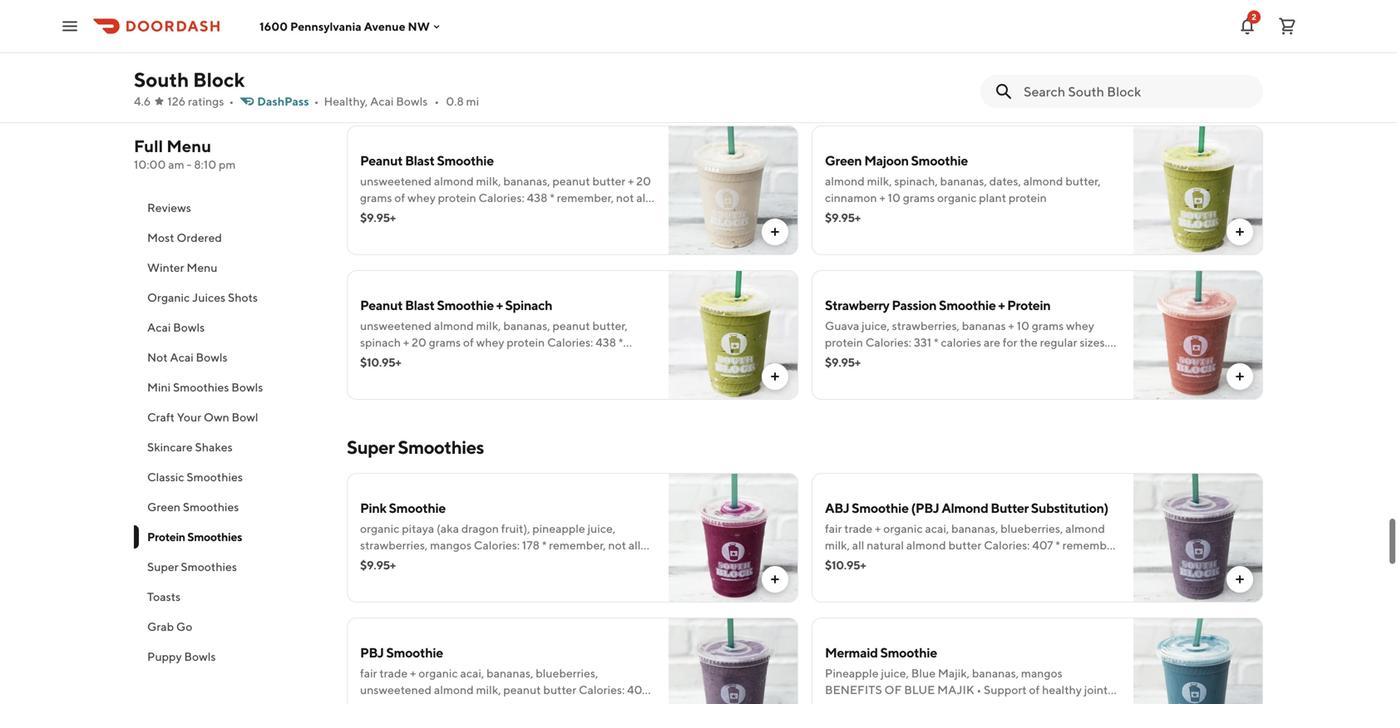 Task type: locate. For each thing, give the bounding box(es) containing it.
craft
[[147, 411, 175, 424]]

fair
[[825, 522, 842, 536]]

blast inside peanut blast smoothie unsweetened almond milk,  bananas, peanut butter   + 20 grams of whey protein  calories: 438  * remember, not all calories are created equal. we encourage you to eat real food and to count colors, not calories!
[[405, 153, 435, 168]]

1600 pennsylvania avenue nw
[[260, 19, 430, 33]]

smoothies for super smoothies "button"
[[181, 560, 237, 574]]

2 add item to cart image from the top
[[769, 370, 782, 384]]

juice, inside mermaid smoothie pineapple juice, blue majik, bananas, mangos benefits of blue majik • support of healthy joints and flexibility. • support for antioxidant and cellul
[[881, 667, 909, 681]]

smoothie inside peanut blast smoothie unsweetened almond milk,  bananas, peanut butter   + 20 grams of whey protein  calories: 438  * remember, not all calories are created equal. we encourage you to eat real food and to count colors, not calories!
[[437, 153, 494, 168]]

8:10
[[194, 158, 216, 171]]

10 right powder
[[1016, 46, 1029, 60]]

calories: down blueberries,
[[984, 539, 1030, 552]]

unsweetened almond milk, peanut butter, raw cacao, bananas, organic espresso powder + 10 grams of whey protein  calories: 450
[[825, 30, 1106, 77]]

count down the acai,
[[929, 572, 960, 586]]

bowls up bowl
[[232, 381, 263, 394]]

1 horizontal spatial unsweetened
[[825, 30, 897, 43]]

protein down dates,
[[1009, 191, 1047, 205]]

1 vertical spatial acai
[[147, 321, 171, 334]]

0 horizontal spatial protein
[[147, 530, 185, 544]]

10 for milk,
[[888, 191, 901, 205]]

$9.95+
[[360, 211, 396, 225], [825, 211, 861, 225], [825, 356, 861, 369], [360, 559, 396, 572]]

green inside super green smoothie + protein pineapple juice, kale, spinach, mangos, bananas + 10 grams whey protein  calories: 262  * remember, not all calories are created equal. we encourage you to eat real food and to count colors, not calories!
[[397, 8, 434, 24]]

joints
[[1085, 684, 1114, 697]]

0 horizontal spatial juice,
[[415, 30, 443, 43]]

1 horizontal spatial $10.95+
[[825, 559, 866, 572]]

bowls up not acai bowls
[[173, 321, 205, 334]]

organic up natural
[[884, 522, 923, 536]]

calories inside the abj smoothie (pbj almond butter substitution) fair trade + organic acai, bananas, blueberries, almond milk, all natural almond butter  calories: 407  * remember, not all calories are created equal. we encourage you to eat real food and to count colors, not calories!
[[860, 555, 901, 569]]

1 horizontal spatial butter
[[949, 539, 982, 552]]

acai inside button
[[170, 351, 194, 364]]

classic smoothies
[[147, 471, 243, 484]]

add item to cart image
[[1234, 225, 1247, 239], [1234, 370, 1247, 384], [769, 573, 782, 587], [1234, 573, 1247, 587]]

bowls for not
[[196, 351, 228, 364]]

butter, right dates,
[[1066, 174, 1101, 188]]

0 horizontal spatial butter
[[593, 174, 626, 188]]

calories: down kale,
[[466, 46, 512, 60]]

2 horizontal spatial of
[[1065, 46, 1076, 60]]

2 vertical spatial super
[[147, 560, 179, 574]]

encourage inside super green smoothie + protein pineapple juice, kale, spinach, mangos, bananas + 10 grams whey protein  calories: 262  * remember, not all calories are created equal. we encourage you to eat real food and to count colors, not calories!
[[517, 63, 574, 77]]

add item to cart image
[[769, 225, 782, 239], [769, 370, 782, 384]]

smoothie up kale,
[[437, 8, 494, 24]]

0 horizontal spatial unsweetened
[[360, 174, 432, 188]]

0 vertical spatial protein
[[505, 8, 548, 24]]

0 horizontal spatial peanut
[[553, 174, 590, 188]]

acai right not
[[170, 351, 194, 364]]

you inside the pink smoothie organic pitaya (aka dragon fruit),  pineapple juice, strawberries, mangos  calories: 178  * remember, not all calories are created equal. we encourage you to eat real food and to count colors, not calories!
[[576, 555, 596, 569]]

1 vertical spatial pineapple
[[533, 522, 586, 536]]

10:00
[[134, 158, 166, 171]]

calories! down 407 at the right bottom
[[1020, 572, 1064, 586]]

0 horizontal spatial of
[[395, 191, 405, 205]]

protein inside green majoon smoothie almond milk, spinach, bananas, dates, almond butter, cinnamon + 10 grams organic plant protein $9.95+
[[1009, 191, 1047, 205]]

1 vertical spatial super smoothies
[[147, 560, 237, 574]]

juice, inside super green smoothie + protein pineapple juice, kale, spinach, mangos, bananas + 10 grams whey protein  calories: 262  * remember, not all calories are created equal. we encourage you to eat real food and to count colors, not calories!
[[415, 30, 443, 43]]

super up pink on the bottom of page
[[347, 437, 395, 458]]

*
[[537, 46, 541, 60], [550, 191, 555, 205], [542, 539, 547, 552], [1056, 539, 1061, 552]]

1 vertical spatial support
[[908, 700, 951, 705]]

antioxidant
[[970, 700, 1030, 705]]

bowls up the mini smoothies bowls
[[196, 351, 228, 364]]

mermaid smoothie image
[[1134, 618, 1264, 705]]

calories: down dragon
[[474, 539, 520, 552]]

majoon
[[865, 153, 909, 168]]

0 items, open order cart image
[[1278, 16, 1298, 36]]

10 inside green majoon smoothie almond milk, spinach, bananas, dates, almond butter, cinnamon + 10 grams organic plant protein $9.95+
[[888, 191, 901, 205]]

0 vertical spatial peanut
[[360, 153, 403, 168]]

* inside the abj smoothie (pbj almond butter substitution) fair trade + organic acai, bananas, blueberries, almond milk, all natural almond butter  calories: 407  * remember, not all calories are created equal. we encourage you to eat real food and to count colors, not calories!
[[1056, 539, 1061, 552]]

acai,
[[926, 522, 950, 536]]

* right 178
[[542, 539, 547, 552]]

1 horizontal spatial protein
[[505, 8, 548, 24]]

acai up not
[[147, 321, 171, 334]]

of
[[885, 684, 902, 697]]

created inside the pink smoothie organic pitaya (aka dragon fruit),  pineapple juice, strawberries, mangos  calories: 178  * remember, not all calories are created equal. we encourage you to eat real food and to count colors, not calories!
[[422, 555, 463, 569]]

0 vertical spatial super
[[360, 8, 395, 24]]

cinnamon
[[825, 191, 878, 205]]

2 vertical spatial of
[[1030, 684, 1040, 697]]

peanut blast smoothie unsweetened almond milk,  bananas, peanut butter   + 20 grams of whey protein  calories: 438  * remember, not all calories are created equal. we encourage you to eat real food and to count colors, not calories!
[[360, 153, 651, 238]]

smoothie up "pitaya"
[[389, 500, 446, 516]]

4.6
[[134, 94, 151, 108]]

we inside super green smoothie + protein pineapple juice, kale, spinach, mangos, bananas + 10 grams whey protein  calories: 262  * remember, not all calories are created equal. we encourage you to eat real food and to count colors, not calories!
[[500, 63, 515, 77]]

colors, up mi
[[456, 79, 490, 93]]

smoothies inside "button"
[[181, 560, 237, 574]]

mermaid smoothie pineapple juice, blue majik, bananas, mangos benefits of blue majik • support of healthy joints and flexibility. • support for antioxidant and cellul
[[825, 645, 1114, 705]]

1 vertical spatial blast
[[405, 297, 435, 313]]

grams for almond
[[903, 191, 935, 205]]

1 horizontal spatial pineapple
[[533, 522, 586, 536]]

$9.95+ for strawberry passion smoothie + protein
[[825, 356, 861, 369]]

* right 407 at the right bottom
[[1056, 539, 1061, 552]]

peanut inside peanut blast smoothie unsweetened almond milk,  bananas, peanut butter   + 20 grams of whey protein  calories: 438  * remember, not all calories are created equal. we encourage you to eat real food and to count colors, not calories!
[[553, 174, 590, 188]]

milk,
[[941, 30, 966, 43], [476, 174, 501, 188], [867, 174, 892, 188], [825, 539, 850, 552]]

smoothie inside the abj smoothie (pbj almond butter substitution) fair trade + organic acai, bananas, blueberries, almond milk, all natural almond butter  calories: 407  * remember, not all calories are created equal. we encourage you to eat real food and to count colors, not calories!
[[852, 500, 909, 516]]

1 vertical spatial butter
[[949, 539, 982, 552]]

1 blast from the top
[[405, 153, 435, 168]]

calories! inside the pink smoothie organic pitaya (aka dragon fruit),  pineapple juice, strawberries, mangos  calories: 178  * remember, not all calories are created equal. we encourage you to eat real food and to count colors, not calories!
[[513, 572, 557, 586]]

+
[[496, 8, 503, 24], [612, 30, 618, 43], [1007, 46, 1013, 60], [628, 174, 634, 188], [880, 191, 886, 205], [496, 297, 503, 313], [999, 297, 1005, 313], [875, 522, 881, 536]]

we
[[500, 63, 515, 77], [500, 208, 515, 221], [500, 555, 515, 569], [999, 555, 1015, 569]]

calories: left 450
[[866, 63, 912, 77]]

2 horizontal spatial green
[[825, 153, 862, 168]]

almond up espresso
[[899, 30, 939, 43]]

shots
[[228, 291, 258, 305]]

remember, inside super green smoothie + protein pineapple juice, kale, spinach, mangos, bananas + 10 grams whey protein  calories: 262  * remember, not all calories are created equal. we encourage you to eat real food and to count colors, not calories!
[[544, 46, 601, 60]]

remember, down substitution)
[[1063, 539, 1120, 552]]

peanut inside peanut blast smoothie unsweetened almond milk,  bananas, peanut butter   + 20 grams of whey protein  calories: 438  * remember, not all calories are created equal. we encourage you to eat real food and to count colors, not calories!
[[360, 153, 403, 168]]

green inside button
[[147, 500, 181, 514]]

calories inside super green smoothie + protein pineapple juice, kale, spinach, mangos, bananas + 10 grams whey protein  calories: 262  * remember, not all calories are created equal. we encourage you to eat real food and to count colors, not calories!
[[360, 63, 401, 77]]

pineapple
[[825, 667, 879, 681]]

0 vertical spatial menu
[[167, 136, 211, 156]]

almond
[[899, 30, 939, 43], [434, 174, 474, 188], [825, 174, 865, 188], [1024, 174, 1064, 188], [1066, 522, 1106, 536], [907, 539, 947, 552]]

of inside mermaid smoothie pineapple juice, blue majik, bananas, mangos benefits of blue majik • support of healthy joints and flexibility. • support for antioxidant and cellul
[[1030, 684, 1040, 697]]

1 vertical spatial 10
[[1016, 46, 1029, 60]]

real inside the abj smoothie (pbj almond butter substitution) fair trade + organic acai, bananas, blueberries, almond milk, all natural almond butter  calories: 407  * remember, not all calories are created equal. we encourage you to eat real food and to count colors, not calories!
[[845, 572, 865, 586]]

whey inside 'unsweetened almond milk, peanut butter, raw cacao, bananas, organic espresso powder + 10 grams of whey protein  calories: 450'
[[1078, 46, 1106, 60]]

smoothie
[[437, 8, 494, 24], [437, 153, 494, 168], [912, 153, 968, 168], [437, 297, 494, 313], [939, 297, 996, 313], [389, 500, 446, 516], [852, 500, 909, 516], [386, 645, 443, 661], [881, 645, 938, 661]]

2 horizontal spatial 10
[[1016, 46, 1029, 60]]

smoothie right the passion
[[939, 297, 996, 313]]

protein left 438
[[438, 191, 476, 205]]

all
[[623, 46, 635, 60], [637, 191, 649, 205], [629, 539, 641, 552], [853, 539, 865, 552], [846, 555, 858, 569]]

colors, inside the abj smoothie (pbj almond butter substitution) fair trade + organic acai, bananas, blueberries, almond milk, all natural almond butter  calories: 407  * remember, not all calories are created equal. we encourage you to eat real food and to count colors, not calories!
[[962, 572, 997, 586]]

full menu 10:00 am - 8:10 pm
[[134, 136, 236, 171]]

smoothie right majoon
[[912, 153, 968, 168]]

featured
[[147, 171, 196, 185]]

0 vertical spatial acai
[[370, 94, 394, 108]]

-
[[187, 158, 192, 171]]

pbj
[[360, 645, 384, 661]]

grams inside super green smoothie + protein pineapple juice, kale, spinach, mangos, bananas + 10 grams whey protein  calories: 262  * remember, not all calories are created equal. we encourage you to eat real food and to count colors, not calories!
[[360, 46, 392, 60]]

butter, left raw
[[1009, 30, 1044, 43]]

created inside super green smoothie + protein pineapple juice, kale, spinach, mangos, bananas + 10 grams whey protein  calories: 262  * remember, not all calories are created equal. we encourage you to eat real food and to count colors, not calories!
[[422, 63, 463, 77]]

whey inside super green smoothie + protein pineapple juice, kale, spinach, mangos, bananas + 10 grams whey protein  calories: 262  * remember, not all calories are created equal. we encourage you to eat real food and to count colors, not calories!
[[395, 46, 423, 60]]

to
[[598, 63, 609, 77], [409, 79, 420, 93], [598, 208, 609, 221], [409, 224, 420, 238], [598, 555, 609, 569], [1098, 555, 1109, 569], [409, 572, 420, 586], [916, 572, 927, 586]]

pitaya
[[402, 522, 435, 536]]

0 vertical spatial super smoothies
[[347, 437, 484, 458]]

0 horizontal spatial pineapple
[[360, 30, 413, 43]]

smoothie down mi
[[437, 153, 494, 168]]

smoothies
[[173, 381, 229, 394], [398, 437, 484, 458], [187, 471, 243, 484], [183, 500, 239, 514], [187, 530, 242, 544], [181, 560, 237, 574]]

smoothies down protein smoothies
[[181, 560, 237, 574]]

peanut blast smoothie + spinach image
[[669, 270, 799, 400]]

10 for protein
[[620, 30, 633, 43]]

438
[[527, 191, 548, 205]]

support up antioxidant
[[984, 684, 1027, 697]]

colors, inside peanut blast smoothie unsweetened almond milk,  bananas, peanut butter   + 20 grams of whey protein  calories: 438  * remember, not all calories are created equal. we encourage you to eat real food and to count colors, not calories!
[[456, 224, 490, 238]]

calories! down 178
[[513, 572, 557, 586]]

1 vertical spatial juice,
[[588, 522, 616, 536]]

smoothie up trade
[[852, 500, 909, 516]]

1 peanut from the top
[[360, 153, 403, 168]]

encourage
[[517, 63, 574, 77], [517, 208, 574, 221], [517, 555, 574, 569], [1017, 555, 1074, 569]]

1 horizontal spatial mangos
[[1022, 667, 1063, 681]]

* right 438
[[550, 191, 555, 205]]

1 horizontal spatial support
[[984, 684, 1027, 697]]

encourage down 262
[[517, 63, 574, 77]]

1 vertical spatial protein
[[1008, 297, 1051, 313]]

bowls left 0.8
[[396, 94, 428, 108]]

bananas, inside peanut blast smoothie unsweetened almond milk,  bananas, peanut butter   + 20 grams of whey protein  calories: 438  * remember, not all calories are created equal. we encourage you to eat real food and to count colors, not calories!
[[504, 174, 550, 188]]

bananas, inside the abj smoothie (pbj almond butter substitution) fair trade + organic acai, bananas, blueberries, almond milk, all natural almond butter  calories: 407  * remember, not all calories are created equal. we encourage you to eat real food and to count colors, not calories!
[[952, 522, 999, 536]]

menu inside button
[[187, 261, 218, 275]]

1 vertical spatial of
[[395, 191, 405, 205]]

green for smoothies
[[147, 500, 181, 514]]

super smoothies up pink on the bottom of page
[[347, 437, 484, 458]]

count
[[423, 79, 454, 93], [423, 224, 454, 238], [423, 572, 454, 586], [929, 572, 960, 586]]

winter
[[147, 261, 184, 275]]

super up "toasts"
[[147, 560, 179, 574]]

dashpass •
[[257, 94, 319, 108]]

•
[[229, 94, 234, 108], [314, 94, 319, 108], [435, 94, 439, 108], [977, 684, 982, 697], [901, 700, 905, 705]]

0 horizontal spatial spinach,
[[473, 30, 516, 43]]

2 blast from the top
[[405, 297, 435, 313]]

add item to cart image for abj smoothie (pbj almond butter substitution)
[[1234, 573, 1247, 587]]

food inside super green smoothie + protein pineapple juice, kale, spinach, mangos, bananas + 10 grams whey protein  calories: 262  * remember, not all calories are created equal. we encourage you to eat real food and to count colors, not calories!
[[360, 79, 385, 93]]

calories! inside the abj smoothie (pbj almond butter substitution) fair trade + organic acai, bananas, blueberries, almond milk, all natural almond butter  calories: 407  * remember, not all calories are created equal. we encourage you to eat real food and to count colors, not calories!
[[1020, 572, 1064, 586]]

peanut for peanut blast smoothie unsweetened almond milk,  bananas, peanut butter   + 20 grams of whey protein  calories: 438  * remember, not all calories are created equal. we encourage you to eat real food and to count colors, not calories!
[[360, 153, 403, 168]]

bowl
[[232, 411, 258, 424]]

milk, down mi
[[476, 174, 501, 188]]

grams inside 'unsweetened almond milk, peanut butter, raw cacao, bananas, organic espresso powder + 10 grams of whey protein  calories: 450'
[[1031, 46, 1063, 60]]

1 vertical spatial add item to cart image
[[769, 370, 782, 384]]

smoothie inside super green smoothie + protein pineapple juice, kale, spinach, mangos, bananas + 10 grams whey protein  calories: 262  * remember, not all calories are created equal. we encourage you to eat real food and to count colors, not calories!
[[437, 8, 494, 24]]

bananas, inside 'unsweetened almond milk, peanut butter, raw cacao, bananas, organic espresso powder + 10 grams of whey protein  calories: 450'
[[825, 46, 872, 60]]

0 vertical spatial green
[[397, 8, 434, 24]]

2 vertical spatial acai
[[170, 351, 194, 364]]

acai right healthy,
[[370, 94, 394, 108]]

2 horizontal spatial juice,
[[881, 667, 909, 681]]

milk, down majoon
[[867, 174, 892, 188]]

1 vertical spatial mangos
[[1022, 667, 1063, 681]]

almond down 0.8
[[434, 174, 474, 188]]

smoothies up (aka
[[398, 437, 484, 458]]

0 horizontal spatial $10.95+
[[360, 356, 401, 369]]

eat inside peanut blast smoothie unsweetened almond milk,  bananas, peanut butter   + 20 grams of whey protein  calories: 438  * remember, not all calories are created equal. we encourage you to eat real food and to count colors, not calories!
[[611, 208, 628, 221]]

menu for full
[[167, 136, 211, 156]]

calories! down 262
[[513, 79, 557, 93]]

1 vertical spatial spinach,
[[895, 174, 938, 188]]

abj smoothie (pbj almond butter substitution) image
[[1134, 473, 1264, 603]]

support
[[984, 684, 1027, 697], [908, 700, 951, 705]]

0 vertical spatial 10
[[620, 30, 633, 43]]

encourage inside the abj smoothie (pbj almond butter substitution) fair trade + organic acai, bananas, blueberries, almond milk, all natural almond butter  calories: 407  * remember, not all calories are created equal. we encourage you to eat real food and to count colors, not calories!
[[1017, 555, 1074, 569]]

spinach, down majoon
[[895, 174, 938, 188]]

2 vertical spatial green
[[147, 500, 181, 514]]

0 horizontal spatial super smoothies
[[147, 560, 237, 574]]

you
[[576, 63, 596, 77], [576, 208, 596, 221], [576, 555, 596, 569], [1076, 555, 1095, 569]]

bananas, for majoon
[[941, 174, 987, 188]]

support down blue
[[908, 700, 951, 705]]

remember, down bananas
[[544, 46, 601, 60]]

calories: inside 'unsweetened almond milk, peanut butter, raw cacao, bananas, organic espresso powder + 10 grams of whey protein  calories: 450'
[[866, 63, 912, 77]]

0 vertical spatial of
[[1065, 46, 1076, 60]]

calories!
[[513, 79, 557, 93], [513, 224, 557, 238], [513, 572, 557, 586], [1020, 572, 1064, 586]]

0 vertical spatial add item to cart image
[[769, 225, 782, 239]]

bananas
[[565, 30, 609, 43]]

1 vertical spatial green
[[825, 153, 862, 168]]

grab go
[[147, 620, 193, 634]]

organic left espresso
[[875, 46, 914, 60]]

mangos up healthy
[[1022, 667, 1063, 681]]

smoothie inside mermaid smoothie pineapple juice, blue majik, bananas, mangos benefits of blue majik • support of healthy joints and flexibility. • support for antioxidant and cellul
[[881, 645, 938, 661]]

+ inside 'unsweetened almond milk, peanut butter, raw cacao, bananas, organic espresso powder + 10 grams of whey protein  calories: 450'
[[1007, 46, 1013, 60]]

grab
[[147, 620, 174, 634]]

almond right dates,
[[1024, 174, 1064, 188]]

0 horizontal spatial 10
[[620, 30, 633, 43]]

0 vertical spatial mangos
[[430, 539, 472, 552]]

126
[[167, 94, 186, 108]]

acai for not
[[170, 351, 194, 364]]

0 vertical spatial juice,
[[415, 30, 443, 43]]

1 vertical spatial unsweetened
[[360, 174, 432, 188]]

super left nw
[[360, 8, 395, 24]]

almond down substitution)
[[1066, 522, 1106, 536]]

smoothies down the classic smoothies
[[183, 500, 239, 514]]

0 vertical spatial pineapple
[[360, 30, 413, 43]]

of inside 'unsweetened almond milk, peanut butter, raw cacao, bananas, organic espresso powder + 10 grams of whey protein  calories: 450'
[[1065, 46, 1076, 60]]

protein left 450
[[825, 63, 864, 77]]

unsweetened
[[825, 30, 897, 43], [360, 174, 432, 188]]

spinach, inside super green smoothie + protein pineapple juice, kale, spinach, mangos, bananas + 10 grams whey protein  calories: 262  * remember, not all calories are created equal. we encourage you to eat real food and to count colors, not calories!
[[473, 30, 516, 43]]

0 vertical spatial blast
[[405, 153, 435, 168]]

0 vertical spatial $10.95+
[[360, 356, 401, 369]]

• left 0.8
[[435, 94, 439, 108]]

1 vertical spatial menu
[[187, 261, 218, 275]]

smoothie up blue on the bottom of the page
[[881, 645, 938, 661]]

unsweetened inside peanut blast smoothie unsweetened almond milk,  bananas, peanut butter   + 20 grams of whey protein  calories: 438  * remember, not all calories are created equal. we encourage you to eat real food and to count colors, not calories!
[[360, 174, 432, 188]]

+ inside peanut blast smoothie unsweetened almond milk,  bananas, peanut butter   + 20 grams of whey protein  calories: 438  * remember, not all calories are created equal. we encourage you to eat real food and to count colors, not calories!
[[628, 174, 634, 188]]

1 horizontal spatial butter,
[[1066, 174, 1101, 188]]

of
[[1065, 46, 1076, 60], [395, 191, 405, 205], [1030, 684, 1040, 697]]

10 right bananas
[[620, 30, 633, 43]]

peanut up powder
[[969, 30, 1006, 43]]

shakes
[[195, 441, 233, 454]]

add item to cart image for strawberry passion smoothie + protein
[[1234, 370, 1247, 384]]

strawberry passion smoothie + protein image
[[1134, 270, 1264, 400]]

colors, down dragon
[[456, 572, 490, 586]]

0 vertical spatial butter
[[593, 174, 626, 188]]

smoothies down the shakes
[[187, 471, 243, 484]]

* right 262
[[537, 46, 541, 60]]

$9.95+ for peanut blast smoothie
[[360, 211, 396, 225]]

1 add item to cart image from the top
[[769, 225, 782, 239]]

1 horizontal spatial of
[[1030, 684, 1040, 697]]

1 horizontal spatial juice,
[[588, 522, 616, 536]]

not acai bowls
[[147, 351, 228, 364]]

menu up 'organic juices shots'
[[187, 261, 218, 275]]

$10.95+ for abj smoothie (pbj almond butter substitution)
[[825, 559, 866, 572]]

notification bell image
[[1238, 16, 1258, 36]]

remember, right 178
[[549, 539, 606, 552]]

colors, inside the pink smoothie organic pitaya (aka dragon fruit),  pineapple juice, strawberries, mangos  calories: 178  * remember, not all calories are created equal. we encourage you to eat real food and to count colors, not calories!
[[456, 572, 490, 586]]

powder
[[965, 46, 1005, 60]]

milk, up espresso
[[941, 30, 966, 43]]

1 horizontal spatial peanut
[[969, 30, 1006, 43]]

1 horizontal spatial green
[[397, 8, 434, 24]]

0 horizontal spatial butter,
[[1009, 30, 1044, 43]]

mini smoothies bowls button
[[134, 373, 327, 403]]

0 vertical spatial butter,
[[1009, 30, 1044, 43]]

peanut
[[969, 30, 1006, 43], [553, 174, 590, 188]]

super green smoothie + protein image
[[669, 0, 799, 111]]

unsweetened inside 'unsweetened almond milk, peanut butter, raw cacao, bananas, organic espresso powder + 10 grams of whey protein  calories: 450'
[[825, 30, 897, 43]]

0 vertical spatial spinach,
[[473, 30, 516, 43]]

calories! down 438
[[513, 224, 557, 238]]

butter down the acai,
[[949, 539, 982, 552]]

colors, down almond
[[962, 572, 997, 586]]

smoothies up craft your own bowl
[[173, 381, 229, 394]]

trade
[[845, 522, 873, 536]]

remember, inside peanut blast smoothie unsweetened almond milk,  bananas, peanut butter   + 20 grams of whey protein  calories: 438  * remember, not all calories are created equal. we encourage you to eat real food and to count colors, not calories!
[[557, 191, 614, 205]]

+ inside green majoon smoothie almond milk, spinach, bananas, dates, almond butter, cinnamon + 10 grams organic plant protein $9.95+
[[880, 191, 886, 205]]

1600 pennsylvania avenue nw button
[[260, 19, 443, 33]]

food
[[360, 79, 385, 93], [360, 224, 385, 238], [360, 572, 385, 586], [867, 572, 891, 586]]

calories: inside the abj smoothie (pbj almond butter substitution) fair trade + organic acai, bananas, blueberries, almond milk, all natural almond butter  calories: 407  * remember, not all calories are created equal. we encourage you to eat real food and to count colors, not calories!
[[984, 539, 1030, 552]]

green majoon smoothie almond milk, spinach, bananas, dates, almond butter, cinnamon + 10 grams organic plant protein $9.95+
[[825, 153, 1101, 225]]

2 peanut from the top
[[360, 297, 403, 313]]

colors, up peanut blast smoothie + spinach
[[456, 224, 490, 238]]

remember, right 438
[[557, 191, 614, 205]]

pbj smoothie image
[[669, 618, 799, 705]]

add item to cart image for peanut blast smoothie + spinach
[[769, 370, 782, 384]]

Item Search search field
[[1024, 82, 1251, 101]]

peanut left 20
[[553, 174, 590, 188]]

real inside super green smoothie + protein pineapple juice, kale, spinach, mangos, bananas + 10 grams whey protein  calories: 262  * remember, not all calories are created equal. we encourage you to eat real food and to count colors, not calories!
[[631, 63, 650, 77]]

green for majoon
[[825, 153, 862, 168]]

count up peanut blast smoothie + spinach
[[423, 224, 454, 238]]

organic left plant
[[938, 191, 977, 205]]

milk, down fair
[[825, 539, 850, 552]]

1 vertical spatial peanut
[[360, 297, 403, 313]]

mangos down (aka
[[430, 539, 472, 552]]

1 horizontal spatial 10
[[888, 191, 901, 205]]

winter menu button
[[134, 253, 327, 283]]

1 vertical spatial butter,
[[1066, 174, 1101, 188]]

mermaid
[[825, 645, 878, 661]]

0 horizontal spatial support
[[908, 700, 951, 705]]

1 horizontal spatial spinach,
[[895, 174, 938, 188]]

calories: left 438
[[479, 191, 525, 205]]

you inside the abj smoothie (pbj almond butter substitution) fair trade + organic acai, bananas, blueberries, almond milk, all natural almond butter  calories: 407  * remember, not all calories are created equal. we encourage you to eat real food and to count colors, not calories!
[[1076, 555, 1095, 569]]

smoothies for mini smoothies bowls button
[[173, 381, 229, 394]]

butter left 20
[[593, 174, 626, 188]]

and inside the pink smoothie organic pitaya (aka dragon fruit),  pineapple juice, strawberries, mangos  calories: 178  * remember, not all calories are created equal. we encourage you to eat real food and to count colors, not calories!
[[387, 572, 407, 586]]

real inside peanut blast smoothie unsweetened almond milk,  bananas, peanut butter   + 20 grams of whey protein  calories: 438  * remember, not all calories are created equal. we encourage you to eat real food and to count colors, not calories!
[[631, 208, 650, 221]]

mangos
[[430, 539, 472, 552], [1022, 667, 1063, 681]]

winter menu
[[147, 261, 218, 275]]

(pbj
[[911, 500, 940, 516]]

peanut for peanut blast smoothie + spinach
[[360, 297, 403, 313]]

encourage down 407 at the right bottom
[[1017, 555, 1074, 569]]

super smoothies down protein smoothies
[[147, 560, 237, 574]]

puppy
[[147, 650, 182, 664]]

0 vertical spatial peanut
[[969, 30, 1006, 43]]

count up 0.8
[[423, 79, 454, 93]]

1 vertical spatial super
[[347, 437, 395, 458]]

all inside super green smoothie + protein pineapple juice, kale, spinach, mangos, bananas + 10 grams whey protein  calories: 262  * remember, not all calories are created equal. we encourage you to eat real food and to count colors, not calories!
[[623, 46, 635, 60]]

green inside green majoon smoothie almond milk, spinach, bananas, dates, almond butter, cinnamon + 10 grams organic plant protein $9.95+
[[825, 153, 862, 168]]

food inside the pink smoothie organic pitaya (aka dragon fruit),  pineapple juice, strawberries, mangos  calories: 178  * remember, not all calories are created equal. we encourage you to eat real food and to count colors, not calories!
[[360, 572, 385, 586]]

menu up -
[[167, 136, 211, 156]]

10 down majoon
[[888, 191, 901, 205]]

calories inside peanut blast smoothie unsweetened almond milk,  bananas, peanut butter   + 20 grams of whey protein  calories: 438  * remember, not all calories are created equal. we encourage you to eat real food and to count colors, not calories!
[[360, 208, 401, 221]]

0 horizontal spatial mangos
[[430, 539, 472, 552]]

2 horizontal spatial protein
[[1008, 297, 1051, 313]]

blast for unsweetened
[[405, 153, 435, 168]]

organic down pink on the bottom of page
[[360, 522, 400, 536]]

20
[[637, 174, 651, 188]]

substitution)
[[1032, 500, 1109, 516]]

butter, inside green majoon smoothie almond milk, spinach, bananas, dates, almond butter, cinnamon + 10 grams organic plant protein $9.95+
[[1066, 174, 1101, 188]]

items
[[198, 171, 227, 185]]

protein inside super green smoothie + protein pineapple juice, kale, spinach, mangos, bananas + 10 grams whey protein  calories: 262  * remember, not all calories are created equal. we encourage you to eat real food and to count colors, not calories!
[[425, 46, 463, 60]]

of for mermaid
[[1030, 684, 1040, 697]]

colors, inside super green smoothie + protein pineapple juice, kale, spinach, mangos, bananas + 10 grams whey protein  calories: 262  * remember, not all calories are created equal. we encourage you to eat real food and to count colors, not calories!
[[456, 79, 490, 93]]

encourage down 178
[[517, 555, 574, 569]]

0 vertical spatial unsweetened
[[825, 30, 897, 43]]

count down (aka
[[423, 572, 454, 586]]

spinach, up 262
[[473, 30, 516, 43]]

not
[[147, 351, 168, 364]]

2 vertical spatial 10
[[888, 191, 901, 205]]

2 vertical spatial juice,
[[881, 667, 909, 681]]

menu inside full menu 10:00 am - 8:10 pm
[[167, 136, 211, 156]]

and inside super green smoothie + protein pineapple juice, kale, spinach, mangos, bananas + 10 grams whey protein  calories: 262  * remember, not all calories are created equal. we encourage you to eat real food and to count colors, not calories!
[[387, 79, 407, 93]]

1 vertical spatial peanut
[[553, 174, 590, 188]]

protein down kale,
[[425, 46, 463, 60]]

0 horizontal spatial green
[[147, 500, 181, 514]]

1 vertical spatial $10.95+
[[825, 559, 866, 572]]

food inside peanut blast smoothie unsweetened almond milk,  bananas, peanut butter   + 20 grams of whey protein  calories: 438  * remember, not all calories are created equal. we encourage you to eat real food and to count colors, not calories!
[[360, 224, 385, 238]]

most ordered
[[147, 231, 222, 245]]

encourage down 438
[[517, 208, 574, 221]]

bananas, for blast
[[504, 174, 550, 188]]



Task type: vqa. For each thing, say whether or not it's contained in the screenshot.
the No Garlic Aioli checkbox on the left of the page
no



Task type: describe. For each thing, give the bounding box(es) containing it.
block
[[193, 68, 245, 92]]

pm
[[219, 158, 236, 171]]

equal. inside peanut blast smoothie unsweetened almond milk,  bananas, peanut butter   + 20 grams of whey protein  calories: 438  * remember, not all calories are created equal. we encourage you to eat real food and to count colors, not calories!
[[465, 208, 497, 221]]

butter inside peanut blast smoothie unsweetened almond milk,  bananas, peanut butter   + 20 grams of whey protein  calories: 438  * remember, not all calories are created equal. we encourage you to eat real food and to count colors, not calories!
[[593, 174, 626, 188]]

are inside peanut blast smoothie unsweetened almond milk,  bananas, peanut butter   + 20 grams of whey protein  calories: 438  * remember, not all calories are created equal. we encourage you to eat real food and to count colors, not calories!
[[403, 208, 420, 221]]

milk, inside the abj smoothie (pbj almond butter substitution) fair trade + organic acai, bananas, blueberries, almond milk, all natural almond butter  calories: 407  * remember, not all calories are created equal. we encourage you to eat real food and to count colors, not calories!
[[825, 539, 850, 552]]

smoothie inside green majoon smoothie almond milk, spinach, bananas, dates, almond butter, cinnamon + 10 grams organic plant protein $9.95+
[[912, 153, 968, 168]]

organic juices shots button
[[134, 283, 327, 313]]

craft your own bowl
[[147, 411, 258, 424]]

calories: inside super green smoothie + protein pineapple juice, kale, spinach, mangos, bananas + 10 grams whey protein  calories: 262  * remember, not all calories are created equal. we encourage you to eat real food and to count colors, not calories!
[[466, 46, 512, 60]]

butter
[[991, 500, 1029, 516]]

(aka
[[437, 522, 459, 536]]

$9.95+ for pink smoothie
[[360, 559, 396, 572]]

organic inside green majoon smoothie almond milk, spinach, bananas, dates, almond butter, cinnamon + 10 grams organic plant protein $9.95+
[[938, 191, 977, 205]]

healthy,
[[324, 94, 368, 108]]

super smoothies inside "button"
[[147, 560, 237, 574]]

262
[[514, 46, 534, 60]]

pink smoothie image
[[669, 473, 799, 603]]

created inside peanut blast smoothie unsweetened almond milk,  bananas, peanut butter   + 20 grams of whey protein  calories: 438  * remember, not all calories are created equal. we encourage you to eat real food and to count colors, not calories!
[[422, 208, 463, 221]]

avenue
[[364, 19, 406, 33]]

+ inside the abj smoothie (pbj almond butter substitution) fair trade + organic acai, bananas, blueberries, almond milk, all natural almond butter  calories: 407  * remember, not all calories are created equal. we encourage you to eat real food and to count colors, not calories!
[[875, 522, 881, 536]]

natural
[[867, 539, 904, 552]]

smoothie right the pbj
[[386, 645, 443, 661]]

not acai bowls button
[[134, 343, 327, 373]]

are inside the pink smoothie organic pitaya (aka dragon fruit),  pineapple juice, strawberries, mangos  calories: 178  * remember, not all calories are created equal. we encourage you to eat real food and to count colors, not calories!
[[403, 555, 420, 569]]

almond
[[942, 500, 989, 516]]

acai bowls
[[147, 321, 205, 334]]

benefits
[[825, 684, 883, 697]]

acai for healthy,
[[370, 94, 394, 108]]

acai inside button
[[147, 321, 171, 334]]

bowls down go
[[184, 650, 216, 664]]

abj
[[825, 500, 850, 516]]

pineapple inside super green smoothie + protein pineapple juice, kale, spinach, mangos, bananas + 10 grams whey protein  calories: 262  * remember, not all calories are created equal. we encourage you to eat real food and to count colors, not calories!
[[360, 30, 413, 43]]

almond inside 'unsweetened almond milk, peanut butter, raw cacao, bananas, organic espresso powder + 10 grams of whey protein  calories: 450'
[[899, 30, 939, 43]]

butter inside the abj smoothie (pbj almond butter substitution) fair trade + organic acai, bananas, blueberries, almond milk, all natural almond butter  calories: 407  * remember, not all calories are created equal. we encourage you to eat real food and to count colors, not calories!
[[949, 539, 982, 552]]

kale,
[[446, 30, 470, 43]]

0.8
[[446, 94, 464, 108]]

puppy bowls button
[[134, 642, 327, 672]]

blast for +
[[405, 297, 435, 313]]

spinach, inside green majoon smoothie almond milk, spinach, bananas, dates, almond butter, cinnamon + 10 grams organic plant protein $9.95+
[[895, 174, 938, 188]]

for
[[953, 700, 968, 705]]

healthy, acai bowls • 0.8 mi
[[324, 94, 479, 108]]

dragon
[[462, 522, 499, 536]]

south block
[[134, 68, 245, 92]]

most ordered button
[[134, 223, 327, 253]]

count inside super green smoothie + protein pineapple juice, kale, spinach, mangos, bananas + 10 grams whey protein  calories: 262  * remember, not all calories are created equal. we encourage you to eat real food and to count colors, not calories!
[[423, 79, 454, 93]]

protein for strawberry passion smoothie + protein
[[1008, 297, 1051, 313]]

pink
[[360, 500, 387, 516]]

smoothies for green smoothies button
[[183, 500, 239, 514]]

open menu image
[[60, 16, 80, 36]]

spinach
[[505, 297, 553, 313]]

count inside the pink smoothie organic pitaya (aka dragon fruit),  pineapple juice, strawberries, mangos  calories: 178  * remember, not all calories are created equal. we encourage you to eat real food and to count colors, not calories!
[[423, 572, 454, 586]]

reviews
[[147, 201, 191, 215]]

grams for peanut
[[1031, 46, 1063, 60]]

add item to cart image for pink smoothie
[[769, 573, 782, 587]]

milk, inside green majoon smoothie almond milk, spinach, bananas, dates, almond butter, cinnamon + 10 grams organic plant protein $9.95+
[[867, 174, 892, 188]]

calories inside the pink smoothie organic pitaya (aka dragon fruit),  pineapple juice, strawberries, mangos  calories: 178  * remember, not all calories are created equal. we encourage you to eat real food and to count colors, not calories!
[[360, 555, 401, 569]]

we inside the pink smoothie organic pitaya (aka dragon fruit),  pineapple juice, strawberries, mangos  calories: 178  * remember, not all calories are created equal. we encourage you to eat real food and to count colors, not calories!
[[500, 555, 515, 569]]

south
[[134, 68, 189, 92]]

milk, inside 'unsweetened almond milk, peanut butter, raw cacao, bananas, organic espresso powder + 10 grams of whey protein  calories: 450'
[[941, 30, 966, 43]]

1600
[[260, 19, 288, 33]]

super green smoothie + protein pineapple juice, kale, spinach, mangos, bananas + 10 grams whey protein  calories: 262  * remember, not all calories are created equal. we encourage you to eat real food and to count colors, not calories!
[[360, 8, 650, 93]]

organic inside the abj smoothie (pbj almond butter substitution) fair trade + organic acai, bananas, blueberries, almond milk, all natural almond butter  calories: 407  * remember, not all calories are created equal. we encourage you to eat real food and to count colors, not calories!
[[884, 522, 923, 536]]

smoothie inside the pink smoothie organic pitaya (aka dragon fruit),  pineapple juice, strawberries, mangos  calories: 178  * remember, not all calories are created equal. we encourage you to eat real food and to count colors, not calories!
[[389, 500, 446, 516]]

• right majik
[[977, 684, 982, 697]]

craft your own bowl button
[[134, 403, 327, 433]]

you inside super green smoothie + protein pineapple juice, kale, spinach, mangos, bananas + 10 grams whey protein  calories: 262  * remember, not all calories are created equal. we encourage you to eat real food and to count colors, not calories!
[[576, 63, 596, 77]]

real inside the pink smoothie organic pitaya (aka dragon fruit),  pineapple juice, strawberries, mangos  calories: 178  * remember, not all calories are created equal. we encourage you to eat real food and to count colors, not calories!
[[631, 555, 650, 569]]

eat inside super green smoothie + protein pineapple juice, kale, spinach, mangos, bananas + 10 grams whey protein  calories: 262  * remember, not all calories are created equal. we encourage you to eat real food and to count colors, not calories!
[[611, 63, 628, 77]]

• down of
[[901, 700, 905, 705]]

450
[[914, 63, 937, 77]]

* inside peanut blast smoothie unsweetened almond milk,  bananas, peanut butter   + 20 grams of whey protein  calories: 438  * remember, not all calories are created equal. we encourage you to eat real food and to count colors, not calories!
[[550, 191, 555, 205]]

• down the block on the top left of the page
[[229, 94, 234, 108]]

classic
[[147, 471, 184, 484]]

menu for winter
[[187, 261, 218, 275]]

organic
[[147, 291, 190, 305]]

• left healthy,
[[314, 94, 319, 108]]

skincare
[[147, 441, 193, 454]]

flexibility.
[[848, 700, 898, 705]]

green smoothies
[[147, 500, 239, 514]]

1 horizontal spatial super smoothies
[[347, 437, 484, 458]]

and inside peanut blast smoothie unsweetened almond milk,  bananas, peanut butter   + 20 grams of whey protein  calories: 438  * remember, not all calories are created equal. we encourage you to eat real food and to count colors, not calories!
[[387, 224, 407, 238]]

smoothie left spinach
[[437, 297, 494, 313]]

bowls inside button
[[173, 321, 205, 334]]

are inside the abj smoothie (pbj almond butter substitution) fair trade + organic acai, bananas, blueberries, almond milk, all natural almond butter  calories: 407  * remember, not all calories are created equal. we encourage you to eat real food and to count colors, not calories!
[[903, 555, 920, 569]]

remember, inside the abj smoothie (pbj almond butter substitution) fair trade + organic acai, bananas, blueberries, almond milk, all natural almond butter  calories: 407  * remember, not all calories are created equal. we encourage you to eat real food and to count colors, not calories!
[[1063, 539, 1120, 552]]

* inside the pink smoothie organic pitaya (aka dragon fruit),  pineapple juice, strawberries, mangos  calories: 178  * remember, not all calories are created equal. we encourage you to eat real food and to count colors, not calories!
[[542, 539, 547, 552]]

eat inside the abj smoothie (pbj almond butter substitution) fair trade + organic acai, bananas, blueberries, almond milk, all natural almond butter  calories: 407  * remember, not all calories are created equal. we encourage you to eat real food and to count colors, not calories!
[[825, 572, 842, 586]]

$10.95+ for peanut blast smoothie + spinach
[[360, 356, 401, 369]]

passion
[[892, 297, 937, 313]]

wired monkey smoothie image
[[1134, 0, 1264, 111]]

go
[[176, 620, 193, 634]]

most
[[147, 231, 174, 245]]

of inside peanut blast smoothie unsweetened almond milk,  bananas, peanut butter   + 20 grams of whey protein  calories: 438  * remember, not all calories are created equal. we encourage you to eat real food and to count colors, not calories!
[[395, 191, 405, 205]]

calories! inside peanut blast smoothie unsweetened almond milk,  bananas, peanut butter   + 20 grams of whey protein  calories: 438  * remember, not all calories are created equal. we encourage you to eat real food and to count colors, not calories!
[[513, 224, 557, 238]]

peanut blast smoothie image
[[669, 126, 799, 255]]

bowls for mini
[[232, 381, 263, 394]]

calories: inside peanut blast smoothie unsweetened almond milk,  bananas, peanut butter   + 20 grams of whey protein  calories: 438  * remember, not all calories are created equal. we encourage you to eat real food and to count colors, not calories!
[[479, 191, 525, 205]]

mangos inside mermaid smoothie pineapple juice, blue majik, bananas, mangos benefits of blue majik • support of healthy joints and flexibility. • support for antioxidant and cellul
[[1022, 667, 1063, 681]]

bowls for healthy,
[[396, 94, 428, 108]]

and inside the abj smoothie (pbj almond butter substitution) fair trade + organic acai, bananas, blueberries, almond milk, all natural almond butter  calories: 407  * remember, not all calories are created equal. we encourage you to eat real food and to count colors, not calories!
[[894, 572, 914, 586]]

grams inside peanut blast smoothie unsweetened almond milk,  bananas, peanut butter   + 20 grams of whey protein  calories: 438  * remember, not all calories are created equal. we encourage you to eat real food and to count colors, not calories!
[[360, 191, 392, 205]]

protein for super green smoothie + protein pineapple juice, kale, spinach, mangos, bananas + 10 grams whey protein  calories: 262  * remember, not all calories are created equal. we encourage you to eat real food and to count colors, not calories!
[[505, 8, 548, 24]]

add item to cart image for peanut blast smoothie
[[769, 225, 782, 239]]

created inside the abj smoothie (pbj almond butter substitution) fair trade + organic acai, bananas, blueberries, almond milk, all natural almond butter  calories: 407  * remember, not all calories are created equal. we encourage you to eat real food and to count colors, not calories!
[[922, 555, 963, 569]]

calories: inside the pink smoothie organic pitaya (aka dragon fruit),  pineapple juice, strawberries, mangos  calories: 178  * remember, not all calories are created equal. we encourage you to eat real food and to count colors, not calories!
[[474, 539, 520, 552]]

* inside super green smoothie + protein pineapple juice, kale, spinach, mangos, bananas + 10 grams whey protein  calories: 262  * remember, not all calories are created equal. we encourage you to eat real food and to count colors, not calories!
[[537, 46, 541, 60]]

we inside the abj smoothie (pbj almond butter substitution) fair trade + organic acai, bananas, blueberries, almond milk, all natural almond butter  calories: 407  * remember, not all calories are created equal. we encourage you to eat real food and to count colors, not calories!
[[999, 555, 1015, 569]]

count inside the abj smoothie (pbj almond butter substitution) fair trade + organic acai, bananas, blueberries, almond milk, all natural almond butter  calories: 407  * remember, not all calories are created equal. we encourage you to eat real food and to count colors, not calories!
[[929, 572, 960, 586]]

remember, inside the pink smoothie organic pitaya (aka dragon fruit),  pineapple juice, strawberries, mangos  calories: 178  * remember, not all calories are created equal. we encourage you to eat real food and to count colors, not calories!
[[549, 539, 606, 552]]

acai bowls button
[[134, 313, 327, 343]]

eat inside the pink smoothie organic pitaya (aka dragon fruit),  pineapple juice, strawberries, mangos  calories: 178  * remember, not all calories are created equal. we encourage you to eat real food and to count colors, not calories!
[[611, 555, 628, 569]]

2 vertical spatial protein
[[147, 530, 185, 544]]

pennsylvania
[[290, 19, 362, 33]]

nw
[[408, 19, 430, 33]]

smoothies down green smoothies button
[[187, 530, 242, 544]]

milk, inside peanut blast smoothie unsweetened almond milk,  bananas, peanut butter   + 20 grams of whey protein  calories: 438  * remember, not all calories are created equal. we encourage you to eat real food and to count colors, not calories!
[[476, 174, 501, 188]]

peanut blast smoothie + spinach
[[360, 297, 553, 313]]

are inside super green smoothie + protein pineapple juice, kale, spinach, mangos, bananas + 10 grams whey protein  calories: 262  * remember, not all calories are created equal. we encourage you to eat real food and to count colors, not calories!
[[403, 63, 420, 77]]

grams for +
[[360, 46, 392, 60]]

of for unsweetened
[[1065, 46, 1076, 60]]

your
[[177, 411, 201, 424]]

mini
[[147, 381, 171, 394]]

protein inside 'unsweetened almond milk, peanut butter, raw cacao, bananas, organic espresso powder + 10 grams of whey protein  calories: 450'
[[825, 63, 864, 77]]

all inside the pink smoothie organic pitaya (aka dragon fruit),  pineapple juice, strawberries, mangos  calories: 178  * remember, not all calories are created equal. we encourage you to eat real food and to count colors, not calories!
[[629, 539, 641, 552]]

add item to cart image for green majoon smoothie
[[1234, 225, 1247, 239]]

126 ratings •
[[167, 94, 234, 108]]

ordered
[[177, 231, 222, 245]]

green smoothies button
[[134, 493, 327, 523]]

skincare shakes
[[147, 441, 233, 454]]

encourage inside the pink smoothie organic pitaya (aka dragon fruit),  pineapple juice, strawberries, mangos  calories: 178  * remember, not all calories are created equal. we encourage you to eat real food and to count colors, not calories!
[[517, 555, 574, 569]]

bananas, for smoothie
[[973, 667, 1019, 681]]

almond up cinnamon
[[825, 174, 865, 188]]

mangos,
[[519, 30, 563, 43]]

food inside the abj smoothie (pbj almond butter substitution) fair trade + organic acai, bananas, blueberries, almond milk, all natural almond butter  calories: 407  * remember, not all calories are created equal. we encourage you to eat real food and to count colors, not calories!
[[867, 572, 891, 586]]

pineapple inside the pink smoothie organic pitaya (aka dragon fruit),  pineapple juice, strawberries, mangos  calories: 178  * remember, not all calories are created equal. we encourage you to eat real food and to count colors, not calories!
[[533, 522, 586, 536]]

pink smoothie organic pitaya (aka dragon fruit),  pineapple juice, strawberries, mangos  calories: 178  * remember, not all calories are created equal. we encourage you to eat real food and to count colors, not calories!
[[360, 500, 650, 586]]

raw
[[1046, 30, 1065, 43]]

majik
[[938, 684, 975, 697]]

protein smoothies
[[147, 530, 242, 544]]

mi
[[466, 94, 479, 108]]

super smoothies button
[[134, 552, 327, 582]]

juice, inside the pink smoothie organic pitaya (aka dragon fruit),  pineapple juice, strawberries, mangos  calories: 178  * remember, not all calories are created equal. we encourage you to eat real food and to count colors, not calories!
[[588, 522, 616, 536]]

super inside "button"
[[147, 560, 179, 574]]

reviews button
[[134, 193, 327, 223]]

classic smoothies button
[[134, 463, 327, 493]]

strawberries,
[[360, 539, 428, 552]]

$9.95+ inside green majoon smoothie almond milk, spinach, bananas, dates, almond butter, cinnamon + 10 grams organic plant protein $9.95+
[[825, 211, 861, 225]]

178
[[522, 539, 540, 552]]

almond down the acai,
[[907, 539, 947, 552]]

super inside super green smoothie + protein pineapple juice, kale, spinach, mangos, bananas + 10 grams whey protein  calories: 262  * remember, not all calories are created equal. we encourage you to eat real food and to count colors, not calories!
[[360, 8, 395, 24]]

smoothies for the "classic smoothies" button at the bottom of the page
[[187, 471, 243, 484]]

you inside peanut blast smoothie unsweetened almond milk,  bananas, peanut butter   + 20 grams of whey protein  calories: 438  * remember, not all calories are created equal. we encourage you to eat real food and to count colors, not calories!
[[576, 208, 596, 221]]

all inside peanut blast smoothie unsweetened almond milk,  bananas, peanut butter   + 20 grams of whey protein  calories: 438  * remember, not all calories are created equal. we encourage you to eat real food and to count colors, not calories!
[[637, 191, 649, 205]]

juices
[[192, 291, 226, 305]]

green majoon smoothie image
[[1134, 126, 1264, 255]]

toasts
[[147, 590, 181, 604]]

dates,
[[990, 174, 1022, 188]]

mangos inside the pink smoothie organic pitaya (aka dragon fruit),  pineapple juice, strawberries, mangos  calories: 178  * remember, not all calories are created equal. we encourage you to eat real food and to count colors, not calories!
[[430, 539, 472, 552]]

dashpass
[[257, 94, 309, 108]]

whey inside peanut blast smoothie unsweetened almond milk,  bananas, peanut butter   + 20 grams of whey protein  calories: 438  * remember, not all calories are created equal. we encourage you to eat real food and to count colors, not calories!
[[408, 191, 436, 205]]

0 vertical spatial support
[[984, 684, 1027, 697]]

blue
[[912, 667, 936, 681]]

featured items
[[147, 171, 227, 185]]

fruit),
[[501, 522, 530, 536]]

407
[[1033, 539, 1054, 552]]

count inside peanut blast smoothie unsweetened almond milk,  bananas, peanut butter   + 20 grams of whey protein  calories: 438  * remember, not all calories are created equal. we encourage you to eat real food and to count colors, not calories!
[[423, 224, 454, 238]]

equal. inside super green smoothie + protein pineapple juice, kale, spinach, mangos, bananas + 10 grams whey protein  calories: 262  * remember, not all calories are created equal. we encourage you to eat real food and to count colors, not calories!
[[465, 63, 497, 77]]

10 for butter,
[[1016, 46, 1029, 60]]

blueberries,
[[1001, 522, 1064, 536]]

own
[[204, 411, 229, 424]]

we inside peanut blast smoothie unsweetened almond milk,  bananas, peanut butter   + 20 grams of whey protein  calories: 438  * remember, not all calories are created equal. we encourage you to eat real food and to count colors, not calories!
[[500, 208, 515, 221]]

peanut inside 'unsweetened almond milk, peanut butter, raw cacao, bananas, organic espresso powder + 10 grams of whey protein  calories: 450'
[[969, 30, 1006, 43]]

full
[[134, 136, 163, 156]]

am
[[168, 158, 184, 171]]

skincare shakes button
[[134, 433, 327, 463]]

mini smoothies bowls
[[147, 381, 263, 394]]

pbj smoothie
[[360, 645, 443, 661]]



